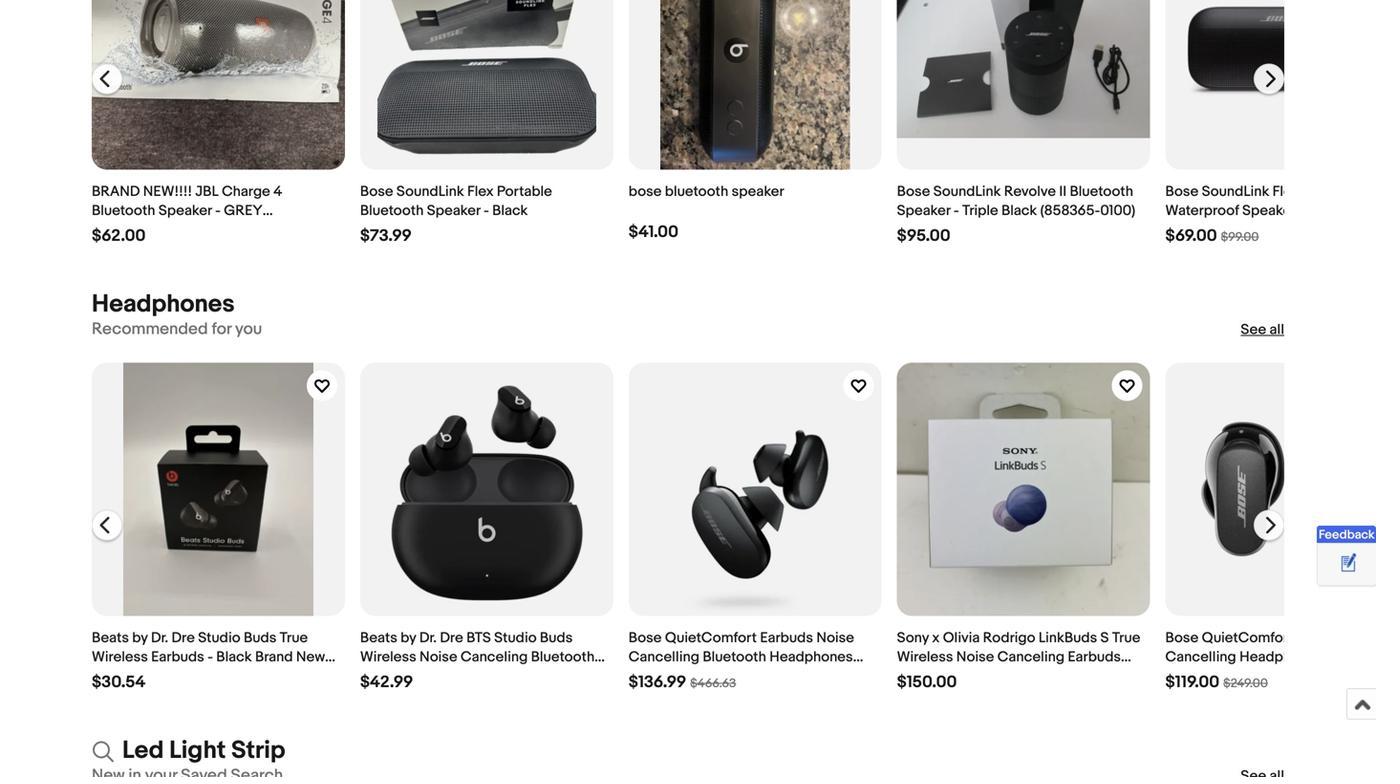 Task type: vqa. For each thing, say whether or not it's contained in the screenshot.
NOISE inside the Sony x Olivia Rodrigo LinkBuds S True Wireless Noise Canceling Earbuds Violet
yes



Task type: locate. For each thing, give the bounding box(es) containing it.
beats up 'earphones'
[[360, 629, 398, 647]]

2 quietcomfort from the left
[[1202, 629, 1294, 647]]

$30.54
[[92, 672, 146, 692]]

for
[[212, 319, 231, 340]]

1 vertical spatial triple
[[629, 668, 665, 685]]

2 studio from the left
[[494, 629, 537, 647]]

recommended for you element
[[92, 319, 262, 340]]

dre inside the beats by dr. dre bts studio buds wireless noise canceling bluetooth earphones
[[440, 629, 463, 647]]

2 horizontal spatial earbuds
[[1068, 649, 1121, 666]]

0 horizontal spatial wireless
[[92, 649, 148, 666]]

0 horizontal spatial buds
[[244, 629, 277, 647]]

1 soundlink from the left
[[397, 183, 464, 200]]

2 horizontal spatial soundlink
[[1202, 183, 1270, 200]]

2 speaker from the left
[[427, 202, 480, 220]]

speaker for $95.00
[[897, 202, 951, 220]]

1 horizontal spatial quietcomfort
[[1202, 629, 1294, 647]]

true for $30.54
[[280, 629, 308, 647]]

bose inside bose soundlink flex se bluetoot
[[1166, 183, 1199, 200]]

triple inside bose soundlink revolve ii bluetooth speaker - triple black (858365-0100) $95.00
[[963, 202, 999, 220]]

bose inside bose soundlink flex portable bluetooth speaker - black $73.99
[[360, 183, 393, 200]]

dr. for $30.54
[[151, 629, 168, 647]]

buds up brand
[[244, 629, 277, 647]]

2 dr. from the left
[[420, 629, 437, 647]]

(jblcharge4gryam
[[92, 221, 236, 239]]

canceling for $42.99
[[461, 649, 528, 666]]

(858365-
[[1041, 202, 1101, 220]]

2 wireless from the left
[[360, 649, 417, 666]]

dr.
[[151, 629, 168, 647], [420, 629, 437, 647]]

by inside beats by dr. dre studio buds true wireless earbuds - black brand new sealed
[[132, 629, 148, 647]]

x
[[932, 629, 940, 647]]

dre
[[172, 629, 195, 647], [440, 629, 463, 647]]

wireless up sealed
[[92, 649, 148, 666]]

$150.00 text field
[[897, 672, 957, 692]]

quietcomfort up $466.63
[[665, 629, 757, 647]]

0 horizontal spatial triple
[[629, 668, 665, 685]]

see
[[1241, 321, 1267, 338]]

$41.00
[[629, 222, 679, 243]]

canceling down rodrigo
[[998, 649, 1065, 666]]

cancelling for $136.99
[[629, 649, 700, 666]]

0 horizontal spatial quietcomfort
[[665, 629, 757, 647]]

olivia
[[943, 629, 980, 647]]

by up sealed
[[132, 629, 148, 647]]

cancelling inside bose quietcomfort earbuds noise cancelling bluetooth headphones triple black
[[629, 649, 700, 666]]

$150.00
[[897, 672, 957, 692]]

quietcomfort inside bose quietcomfort ii noise cancelling headphones, certifi
[[1202, 629, 1294, 647]]

bose up $95.00 text field
[[897, 183, 930, 200]]

wireless for $150.00
[[897, 649, 954, 666]]

beats by dr. dre bts studio buds wireless noise canceling bluetooth earphones
[[360, 629, 595, 685]]

true inside sony x olivia rodrigo linkbuds s true wireless noise canceling earbuds violet
[[1113, 629, 1141, 647]]

2 beats from the left
[[360, 629, 398, 647]]

bose
[[629, 183, 662, 200]]

0 horizontal spatial dr.
[[151, 629, 168, 647]]

2 soundlink from the left
[[934, 183, 1001, 200]]

0 horizontal spatial flex
[[468, 183, 494, 200]]

bose inside bose quietcomfort ii noise cancelling headphones, certifi
[[1166, 629, 1199, 647]]

cancelling
[[629, 649, 700, 666], [1166, 649, 1237, 666]]

wireless for $42.99
[[360, 649, 417, 666]]

1 quietcomfort from the left
[[665, 629, 757, 647]]

1 cancelling from the left
[[629, 649, 700, 666]]

noise up headphones,
[[1308, 629, 1346, 647]]

2 by from the left
[[401, 629, 416, 647]]

dre inside beats by dr. dre studio buds true wireless earbuds - black brand new sealed
[[172, 629, 195, 647]]

black inside bose soundlink flex portable bluetooth speaker - black $73.99
[[492, 202, 528, 220]]

bluetoot
[[1322, 183, 1377, 200]]

canceling
[[461, 649, 528, 666], [998, 649, 1065, 666]]

0 horizontal spatial studio
[[198, 629, 241, 647]]

speaker inside bose soundlink revolve ii bluetooth speaker - triple black (858365-0100) $95.00
[[897, 202, 951, 220]]

soundlink inside bose soundlink flex portable bluetooth speaker - black $73.99
[[397, 183, 464, 200]]

ii up headphones,
[[1297, 629, 1305, 647]]

1 horizontal spatial beats
[[360, 629, 398, 647]]

$466.63
[[690, 676, 736, 691]]

canceling for $150.00
[[998, 649, 1065, 666]]

1 horizontal spatial speaker
[[427, 202, 480, 220]]

flex left portable
[[468, 183, 494, 200]]

bluetooth inside brand new!!!! jbl charge 4 bluetooth speaker - grey (jblcharge4gryam
[[92, 202, 155, 220]]

1 horizontal spatial earbuds
[[760, 629, 814, 647]]

bose soundlink flex portable bluetooth speaker - black $73.99
[[360, 183, 552, 246]]

2 horizontal spatial speaker
[[897, 202, 951, 220]]

soundlink inside bose soundlink flex se bluetoot
[[1202, 183, 1270, 200]]

quietcomfort inside bose quietcomfort earbuds noise cancelling bluetooth headphones triple black
[[665, 629, 757, 647]]

noise left sony
[[817, 629, 855, 647]]

soundlink
[[397, 183, 464, 200], [934, 183, 1001, 200], [1202, 183, 1270, 200]]

1 horizontal spatial headphones
[[770, 649, 853, 666]]

$62.00 text field
[[92, 226, 146, 246]]

canceling inside the beats by dr. dre bts studio buds wireless noise canceling bluetooth earphones
[[461, 649, 528, 666]]

1 by from the left
[[132, 629, 148, 647]]

$42.99 text field
[[360, 672, 413, 692]]

triple for bose quietcomfort earbuds noise cancelling bluetooth headphones triple black
[[629, 668, 665, 685]]

1 horizontal spatial wireless
[[360, 649, 417, 666]]

2 horizontal spatial wireless
[[897, 649, 954, 666]]

1 studio from the left
[[198, 629, 241, 647]]

wireless up 'earphones'
[[360, 649, 417, 666]]

bluetooth
[[1070, 183, 1134, 200], [92, 202, 155, 220], [360, 202, 424, 220], [531, 649, 595, 666], [703, 649, 767, 666]]

beats for $42.99
[[360, 629, 398, 647]]

true right s
[[1113, 629, 1141, 647]]

3 soundlink from the left
[[1202, 183, 1270, 200]]

flex
[[468, 183, 494, 200], [1273, 183, 1299, 200]]

sealed
[[92, 668, 137, 685]]

true inside beats by dr. dre studio buds true wireless earbuds - black brand new sealed
[[280, 629, 308, 647]]

cancelling up $136.99
[[629, 649, 700, 666]]

0 vertical spatial triple
[[963, 202, 999, 220]]

true
[[280, 629, 308, 647], [1113, 629, 1141, 647]]

new!!!!
[[143, 183, 192, 200]]

grey
[[224, 202, 263, 220]]

1 horizontal spatial soundlink
[[934, 183, 1001, 200]]

0 horizontal spatial cancelling
[[629, 649, 700, 666]]

$136.99 $466.63
[[629, 672, 736, 692]]

speaker
[[159, 202, 212, 220], [427, 202, 480, 220], [897, 202, 951, 220]]

bose inside bose soundlink revolve ii bluetooth speaker - triple black (858365-0100) $95.00
[[897, 183, 930, 200]]

1 horizontal spatial buds
[[540, 629, 573, 647]]

earbuds inside sony x olivia rodrigo linkbuds s true wireless noise canceling earbuds violet
[[1068, 649, 1121, 666]]

buds right bts
[[540, 629, 573, 647]]

1 dre from the left
[[172, 629, 195, 647]]

ii inside bose soundlink revolve ii bluetooth speaker - triple black (858365-0100) $95.00
[[1060, 183, 1067, 200]]

buds inside the beats by dr. dre bts studio buds wireless noise canceling bluetooth earphones
[[540, 629, 573, 647]]

speaker inside bose soundlink flex portable bluetooth speaker - black $73.99
[[427, 202, 480, 220]]

earbuds inside bose quietcomfort earbuds noise cancelling bluetooth headphones triple black
[[760, 629, 814, 647]]

wireless inside the beats by dr. dre bts studio buds wireless noise canceling bluetooth earphones
[[360, 649, 417, 666]]

s
[[1101, 629, 1109, 647]]

2 canceling from the left
[[998, 649, 1065, 666]]

$95.00 text field
[[897, 226, 951, 246]]

brand new!!!! jbl charge 4 bluetooth speaker - grey (jblcharge4gryam
[[92, 183, 282, 239]]

2 true from the left
[[1113, 629, 1141, 647]]

studio
[[198, 629, 241, 647], [494, 629, 537, 647]]

triple
[[963, 202, 999, 220], [629, 668, 665, 685]]

1 horizontal spatial flex
[[1273, 183, 1299, 200]]

bose
[[360, 183, 393, 200], [897, 183, 930, 200], [1166, 183, 1199, 200], [629, 629, 662, 647], [1166, 629, 1199, 647]]

flex inside bose soundlink flex se bluetoot
[[1273, 183, 1299, 200]]

triple inside bose quietcomfort earbuds noise cancelling bluetooth headphones triple black
[[629, 668, 665, 685]]

0 horizontal spatial earbuds
[[151, 649, 204, 666]]

cancelling for $119.00
[[1166, 649, 1237, 666]]

flex left 'se'
[[1273, 183, 1299, 200]]

2 flex from the left
[[1273, 183, 1299, 200]]

1 horizontal spatial triple
[[963, 202, 999, 220]]

0 horizontal spatial beats
[[92, 629, 129, 647]]

dr. inside beats by dr. dre studio buds true wireless earbuds - black brand new sealed
[[151, 629, 168, 647]]

cancelling inside bose quietcomfort ii noise cancelling headphones, certifi
[[1166, 649, 1237, 666]]

0 horizontal spatial soundlink
[[397, 183, 464, 200]]

dr. for $42.99
[[420, 629, 437, 647]]

ii
[[1060, 183, 1067, 200], [1297, 629, 1305, 647]]

2 cancelling from the left
[[1166, 649, 1237, 666]]

soundlink up $95.00
[[934, 183, 1001, 200]]

beats inside the beats by dr. dre bts studio buds wireless noise canceling bluetooth earphones
[[360, 629, 398, 647]]

1 beats from the left
[[92, 629, 129, 647]]

wireless inside beats by dr. dre studio buds true wireless earbuds - black brand new sealed
[[92, 649, 148, 666]]

3 speaker from the left
[[897, 202, 951, 220]]

bose up $136.99
[[629, 629, 662, 647]]

0 horizontal spatial canceling
[[461, 649, 528, 666]]

2 buds from the left
[[540, 629, 573, 647]]

3 wireless from the left
[[897, 649, 954, 666]]

2 dre from the left
[[440, 629, 463, 647]]

noise inside the beats by dr. dre bts studio buds wireless noise canceling bluetooth earphones
[[420, 649, 458, 666]]

wireless
[[92, 649, 148, 666], [360, 649, 417, 666], [897, 649, 954, 666]]

$119.00 $249.00
[[1166, 672, 1268, 692]]

previous price $466.63 text field
[[690, 676, 736, 691]]

beats up sealed
[[92, 629, 129, 647]]

beats for $30.54
[[92, 629, 129, 647]]

bose up the $69.00 text box
[[1166, 183, 1199, 200]]

soundlink up $99.00 text field
[[1202, 183, 1270, 200]]

bose up $119.00
[[1166, 629, 1199, 647]]

0100)
[[1101, 202, 1136, 220]]

quietcomfort up headphones,
[[1202, 629, 1294, 647]]

1 true from the left
[[280, 629, 308, 647]]

0 horizontal spatial speaker
[[159, 202, 212, 220]]

by up 'earphones'
[[401, 629, 416, 647]]

$69.00 $99.00
[[1166, 226, 1259, 246]]

bluetooth inside bose soundlink revolve ii bluetooth speaker - triple black (858365-0100) $95.00
[[1070, 183, 1134, 200]]

quietcomfort
[[665, 629, 757, 647], [1202, 629, 1294, 647]]

brand
[[92, 183, 140, 200]]

1 horizontal spatial studio
[[494, 629, 537, 647]]

1 horizontal spatial true
[[1113, 629, 1141, 647]]

1 horizontal spatial dr.
[[420, 629, 437, 647]]

1 flex from the left
[[468, 183, 494, 200]]

0 vertical spatial ii
[[1060, 183, 1067, 200]]

bose inside bose quietcomfort earbuds noise cancelling bluetooth headphones triple black
[[629, 629, 662, 647]]

0 horizontal spatial headphones
[[92, 290, 235, 319]]

1 wireless from the left
[[92, 649, 148, 666]]

bose quietcomfort earbuds noise cancelling bluetooth headphones triple black
[[629, 629, 855, 685]]

0 horizontal spatial dre
[[172, 629, 195, 647]]

canceling inside sony x olivia rodrigo linkbuds s true wireless noise canceling earbuds violet
[[998, 649, 1065, 666]]

earbuds
[[760, 629, 814, 647], [151, 649, 204, 666], [1068, 649, 1121, 666]]

1 horizontal spatial dre
[[440, 629, 463, 647]]

buds
[[244, 629, 277, 647], [540, 629, 573, 647]]

wireless for $30.54
[[92, 649, 148, 666]]

bose bluetooth speaker
[[629, 183, 785, 200]]

brand
[[255, 649, 293, 666]]

dre for $30.54
[[172, 629, 195, 647]]

dre for $42.99
[[440, 629, 463, 647]]

beats
[[92, 629, 129, 647], [360, 629, 398, 647]]

$73.99
[[360, 226, 412, 246]]

true up new
[[280, 629, 308, 647]]

flex inside bose soundlink flex portable bluetooth speaker - black $73.99
[[468, 183, 494, 200]]

1 vertical spatial ii
[[1297, 629, 1305, 647]]

ii up (858365-
[[1060, 183, 1067, 200]]

1 horizontal spatial ii
[[1297, 629, 1305, 647]]

$136.99
[[629, 672, 687, 692]]

black inside bose quietcomfort earbuds noise cancelling bluetooth headphones triple black
[[668, 668, 704, 685]]

studio inside beats by dr. dre studio buds true wireless earbuds - black brand new sealed
[[198, 629, 241, 647]]

new
[[296, 649, 325, 666]]

0 horizontal spatial true
[[280, 629, 308, 647]]

dr. inside the beats by dr. dre bts studio buds wireless noise canceling bluetooth earphones
[[420, 629, 437, 647]]

triple left (858365-
[[963, 202, 999, 220]]

speaker for $73.99
[[427, 202, 480, 220]]

1 buds from the left
[[244, 629, 277, 647]]

$42.99
[[360, 672, 413, 692]]

canceling down bts
[[461, 649, 528, 666]]

$30.54 text field
[[92, 672, 146, 692]]

noise down the olivia
[[957, 649, 995, 666]]

1 horizontal spatial canceling
[[998, 649, 1065, 666]]

by inside the beats by dr. dre bts studio buds wireless noise canceling bluetooth earphones
[[401, 629, 416, 647]]

1 speaker from the left
[[159, 202, 212, 220]]

wireless up violet
[[897, 649, 954, 666]]

$99.00
[[1221, 230, 1259, 245]]

noise
[[817, 629, 855, 647], [1308, 629, 1346, 647], [420, 649, 458, 666], [957, 649, 995, 666]]

soundlink up '$73.99'
[[397, 183, 464, 200]]

soundlink inside bose soundlink revolve ii bluetooth speaker - triple black (858365-0100) $95.00
[[934, 183, 1001, 200]]

speaker inside brand new!!!! jbl charge 4 bluetooth speaker - grey (jblcharge4gryam
[[159, 202, 212, 220]]

quietcomfort for $119.00
[[1202, 629, 1294, 647]]

led
[[122, 736, 164, 766]]

0 horizontal spatial by
[[132, 629, 148, 647]]

bts
[[467, 629, 491, 647]]

recommended
[[92, 319, 208, 340]]

wireless inside sony x olivia rodrigo linkbuds s true wireless noise canceling earbuds violet
[[897, 649, 954, 666]]

1 vertical spatial headphones
[[770, 649, 853, 666]]

portable
[[497, 183, 552, 200]]

headphones inside bose quietcomfort earbuds noise cancelling bluetooth headphones triple black
[[770, 649, 853, 666]]

bose up $73.99 text field
[[360, 183, 393, 200]]

jbl
[[195, 183, 219, 200]]

see all link
[[1241, 320, 1285, 339]]

headphones
[[92, 290, 235, 319], [770, 649, 853, 666]]

triple left $466.63
[[629, 668, 665, 685]]

noise up 'earphones'
[[420, 649, 458, 666]]

by
[[132, 629, 148, 647], [401, 629, 416, 647]]

beats inside beats by dr. dre studio buds true wireless earbuds - black brand new sealed
[[92, 629, 129, 647]]

4
[[274, 183, 282, 200]]

0 horizontal spatial ii
[[1060, 183, 1067, 200]]

earbuds inside beats by dr. dre studio buds true wireless earbuds - black brand new sealed
[[151, 649, 204, 666]]

-
[[215, 202, 221, 220], [484, 202, 489, 220], [954, 202, 959, 220], [208, 649, 213, 666]]

cancelling up $119.00
[[1166, 649, 1237, 666]]

1 canceling from the left
[[461, 649, 528, 666]]

1 horizontal spatial by
[[401, 629, 416, 647]]

black
[[492, 202, 528, 220], [1002, 202, 1037, 220], [216, 649, 252, 666], [668, 668, 704, 685]]

1 dr. from the left
[[151, 629, 168, 647]]

1 horizontal spatial cancelling
[[1166, 649, 1237, 666]]



Task type: describe. For each thing, give the bounding box(es) containing it.
recommended for you
[[92, 319, 262, 340]]

$119.00 text field
[[1166, 672, 1220, 692]]

strip
[[231, 736, 285, 766]]

headphones,
[[1240, 649, 1327, 666]]

linkbuds
[[1039, 629, 1098, 647]]

$119.00
[[1166, 672, 1220, 692]]

bose soundlink revolve ii bluetooth speaker - triple black (858365-0100) $95.00
[[897, 183, 1136, 246]]

buds inside beats by dr. dre studio buds true wireless earbuds - black brand new sealed
[[244, 629, 277, 647]]

see all
[[1241, 321, 1285, 338]]

led light strip
[[122, 736, 285, 766]]

black inside bose soundlink revolve ii bluetooth speaker - triple black (858365-0100) $95.00
[[1002, 202, 1037, 220]]

noise inside bose quietcomfort earbuds noise cancelling bluetooth headphones triple black
[[817, 629, 855, 647]]

- inside brand new!!!! jbl charge 4 bluetooth speaker - grey (jblcharge4gryam
[[215, 202, 221, 220]]

flex for bose soundlink flex portable bluetooth speaker - black $73.99
[[468, 183, 494, 200]]

bose for $69.00
[[1166, 183, 1199, 200]]

revolve
[[1005, 183, 1056, 200]]

$136.99 text field
[[629, 672, 687, 692]]

ii inside bose quietcomfort ii noise cancelling headphones, certifi
[[1297, 629, 1305, 647]]

bluetooth
[[665, 183, 729, 200]]

0 vertical spatial headphones
[[92, 290, 235, 319]]

rodrigo
[[983, 629, 1036, 647]]

previous price $249.00 text field
[[1224, 676, 1268, 691]]

true for $150.00
[[1113, 629, 1141, 647]]

you
[[235, 319, 262, 340]]

bose for $119.00
[[1166, 629, 1199, 647]]

soundlink for black
[[934, 183, 1001, 200]]

- inside bose soundlink revolve ii bluetooth speaker - triple black (858365-0100) $95.00
[[954, 202, 959, 220]]

noise inside bose quietcomfort ii noise cancelling headphones, certifi
[[1308, 629, 1346, 647]]

bose quietcomfort ii noise cancelling headphones, certifi
[[1166, 629, 1377, 685]]

- inside bose soundlink flex portable bluetooth speaker - black $73.99
[[484, 202, 489, 220]]

sony x olivia rodrigo linkbuds s true wireless noise canceling earbuds violet
[[897, 629, 1141, 685]]

triple for bose soundlink revolve ii bluetooth speaker - triple black (858365-0100) $95.00
[[963, 202, 999, 220]]

$69.00 text field
[[1166, 226, 1218, 246]]

feedback
[[1319, 528, 1375, 543]]

se
[[1303, 183, 1319, 200]]

bose for $136.99
[[629, 629, 662, 647]]

sony
[[897, 629, 929, 647]]

bluetooth inside bose quietcomfort earbuds noise cancelling bluetooth headphones triple black
[[703, 649, 767, 666]]

black inside beats by dr. dre studio buds true wireless earbuds - black brand new sealed
[[216, 649, 252, 666]]

charge
[[222, 183, 270, 200]]

studio inside the beats by dr. dre bts studio buds wireless noise canceling bluetooth earphones
[[494, 629, 537, 647]]

light
[[169, 736, 226, 766]]

soundlink for $73.99
[[397, 183, 464, 200]]

all
[[1270, 321, 1285, 338]]

by for $42.99
[[401, 629, 416, 647]]

speaker
[[732, 183, 785, 200]]

headphones link
[[92, 290, 235, 319]]

$95.00
[[897, 226, 951, 246]]

quietcomfort for $136.99
[[665, 629, 757, 647]]

$69.00
[[1166, 226, 1218, 246]]

bose soundlink flex se bluetoot
[[1166, 183, 1377, 239]]

earphones
[[360, 668, 429, 685]]

$249.00
[[1224, 676, 1268, 691]]

$41.00 text field
[[629, 222, 679, 243]]

$73.99 text field
[[360, 226, 412, 246]]

bluetooth inside bose soundlink flex portable bluetooth speaker - black $73.99
[[360, 202, 424, 220]]

led light strip link
[[92, 736, 285, 766]]

$62.00
[[92, 226, 146, 246]]

noise inside sony x olivia rodrigo linkbuds s true wireless noise canceling earbuds violet
[[957, 649, 995, 666]]

bluetooth inside the beats by dr. dre bts studio buds wireless noise canceling bluetooth earphones
[[531, 649, 595, 666]]

previous price $99.00 text field
[[1221, 230, 1259, 245]]

flex for bose soundlink flex se bluetoot
[[1273, 183, 1299, 200]]

new in your saved search element
[[92, 766, 283, 777]]

violet
[[897, 668, 936, 685]]

- inside beats by dr. dre studio buds true wireless earbuds - black brand new sealed
[[208, 649, 213, 666]]

beats by dr. dre studio buds true wireless earbuds - black brand new sealed
[[92, 629, 325, 685]]

by for $30.54
[[132, 629, 148, 647]]



